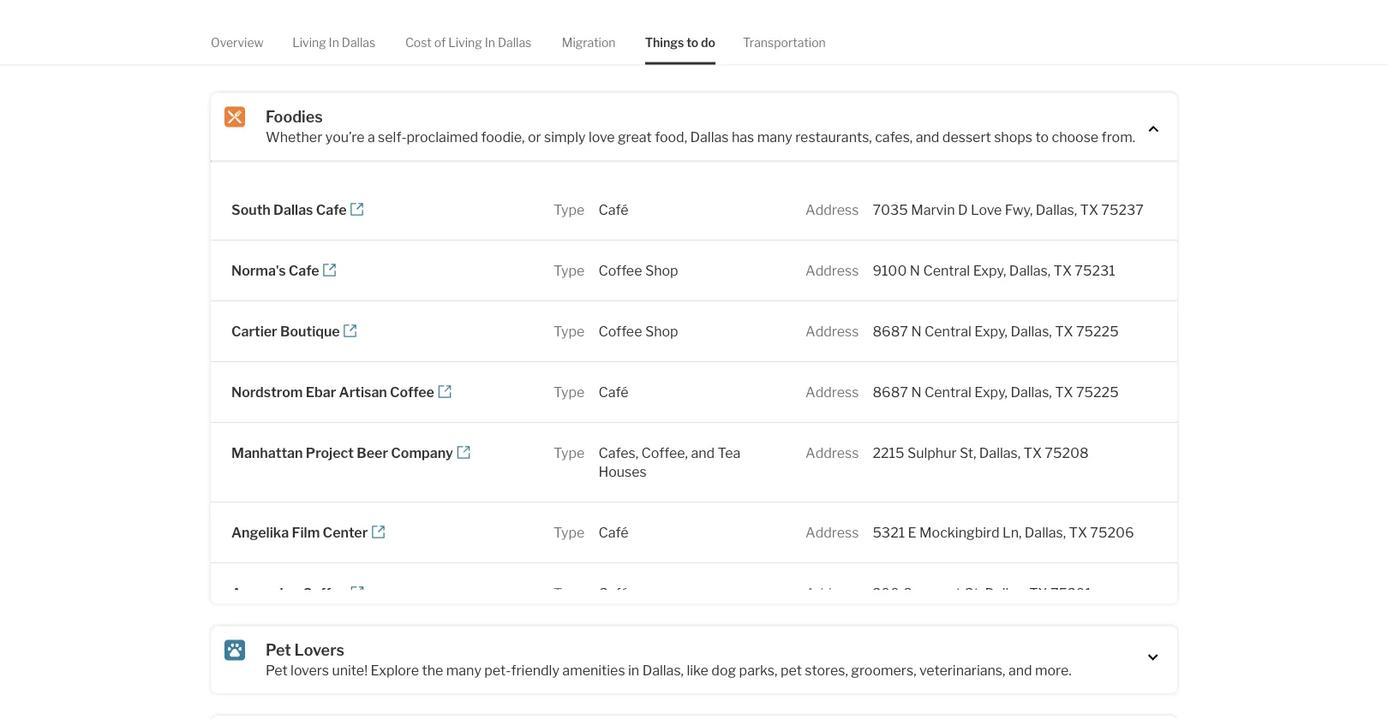 Task type: vqa. For each thing, say whether or not it's contained in the screenshot.


Task type: locate. For each thing, give the bounding box(es) containing it.
1 vertical spatial central
[[925, 322, 972, 339]]

many right the
[[446, 662, 481, 679]]

75231
[[1075, 262, 1115, 278]]

living right of
[[448, 35, 482, 50]]

company
[[391, 444, 453, 461]]

love
[[589, 129, 615, 145]]

1 vertical spatial south
[[231, 201, 271, 217]]

1 horizontal spatial to
[[1036, 129, 1049, 145]]

dallas, right fwy,
[[1036, 201, 1077, 217]]

8687 n central expy, dallas, tx 75225 up 2215 sulphur st, dallas, tx 75208
[[873, 383, 1119, 400]]

4 type from the top
[[554, 383, 585, 400]]

south dallas cafe up foodies on the left of the page
[[211, 48, 324, 64]]

2 vertical spatial and
[[1009, 662, 1032, 679]]

ln,
[[1003, 524, 1022, 541]]

75225 down 75231
[[1076, 322, 1119, 339]]

in
[[628, 662, 639, 679]]

7 address from the top
[[806, 585, 859, 601]]

café up amenities
[[598, 585, 629, 601]]

things to do
[[645, 35, 716, 50]]

0 horizontal spatial and
[[691, 444, 715, 461]]

7035
[[873, 201, 908, 217]]

dallas inside foodies whether you're a self-proclaimed foodie, or simply love great food, dallas has many restaurants, cafes, and dessert shops to choose from.
[[690, 129, 729, 145]]

café down love
[[598, 201, 629, 217]]

type for cartier boutique
[[554, 322, 585, 339]]

6 type from the top
[[554, 524, 585, 541]]

foodies
[[266, 108, 323, 126]]

1 vertical spatial 8687 n central expy, dallas, tx 75225
[[873, 383, 1119, 400]]

cost of living in dallas link
[[405, 21, 532, 64]]

75206
[[1090, 524, 1134, 541]]

cafes,
[[875, 129, 913, 145]]

1 type from the top
[[554, 201, 585, 217]]

st,
[[960, 444, 976, 461]]

5 type from the top
[[554, 444, 585, 461]]

2 type from the top
[[554, 262, 585, 278]]

1 vertical spatial to
[[1036, 129, 1049, 145]]

0 vertical spatial many
[[757, 129, 792, 145]]

1 horizontal spatial many
[[757, 129, 792, 145]]

3 address from the top
[[806, 322, 859, 339]]

expy, for norma's cafe
[[973, 262, 1006, 278]]

crescent
[[903, 585, 961, 601]]

norma's
[[231, 262, 286, 278]]

0 vertical spatial expy,
[[973, 262, 1006, 278]]

1 vertical spatial pet
[[266, 662, 288, 679]]

0 horizontal spatial to
[[687, 35, 699, 50]]

many
[[757, 129, 792, 145], [446, 662, 481, 679]]

0 horizontal spatial many
[[446, 662, 481, 679]]

and
[[916, 129, 940, 145], [691, 444, 715, 461], [1009, 662, 1032, 679]]

many inside "pet lovers pet lovers unite! explore the many pet-friendly amenities in dallas, like dog parks, pet stores, groomers, veterinarians, and more."
[[446, 662, 481, 679]]

pet
[[266, 641, 291, 660], [266, 662, 288, 679]]

shops
[[994, 129, 1033, 145]]

1 vertical spatial n
[[911, 322, 922, 339]]

in left cost
[[329, 35, 339, 50]]

love
[[971, 201, 1002, 217]]

8687
[[873, 322, 908, 339], [873, 383, 908, 400]]

to left do
[[687, 35, 699, 50]]

type for manhattan project beer company
[[554, 444, 585, 461]]

1 horizontal spatial and
[[916, 129, 940, 145]]

1 vertical spatial 75225
[[1076, 383, 1119, 400]]

4 address from the top
[[806, 383, 859, 400]]

things to do link
[[645, 21, 716, 64]]

1 vertical spatial many
[[446, 662, 481, 679]]

more.
[[1035, 662, 1072, 679]]

2 8687 from the top
[[873, 383, 908, 400]]

address for manhattan project beer company
[[806, 444, 859, 461]]

shop
[[645, 262, 678, 278], [645, 322, 678, 339]]

2 pet from the top
[[266, 662, 288, 679]]

coffee
[[598, 262, 642, 278], [598, 322, 642, 339], [390, 383, 434, 400], [302, 585, 347, 601]]

0 vertical spatial coffee shop
[[598, 262, 678, 278]]

dallas left has
[[690, 129, 729, 145]]

expy, for nordstrom ebar artisan coffee
[[974, 383, 1008, 400]]

lake
[[533, 48, 564, 64]]

2 horizontal spatial and
[[1009, 662, 1032, 679]]

1 vertical spatial shop
[[645, 322, 678, 339]]

society
[[812, 48, 860, 64]]

0 vertical spatial n
[[910, 262, 920, 278]]

1 vertical spatial south dallas cafe
[[231, 201, 347, 217]]

4 café from the top
[[598, 585, 629, 601]]

75225 up 75208
[[1076, 383, 1119, 400]]

tx
[[1080, 201, 1099, 217], [1054, 262, 1072, 278], [1055, 322, 1073, 339], [1055, 383, 1073, 400], [1024, 444, 1042, 461], [1069, 524, 1087, 541], [1029, 585, 1048, 601]]

1 vertical spatial 8687
[[873, 383, 908, 400]]

shop for 9100 n central expy, dallas, tx 75231
[[645, 262, 678, 278]]

expy, for cartier boutique
[[974, 322, 1008, 339]]

overview link
[[211, 21, 264, 64]]

2 75225 from the top
[[1076, 383, 1119, 400]]

2 vertical spatial expy,
[[974, 383, 1008, 400]]

2 café from the top
[[598, 383, 629, 400]]

lovers
[[291, 662, 329, 679]]

coffee shop for 9100
[[598, 262, 678, 278]]

75237
[[1101, 201, 1144, 217]]

zoological
[[742, 48, 809, 64]]

norma's cafe
[[231, 262, 319, 278]]

living right overview
[[292, 35, 326, 50]]

pet up lovers
[[266, 641, 291, 660]]

central down '9100 n central expy, dallas, tx 75231'
[[925, 322, 972, 339]]

explore
[[371, 662, 419, 679]]

address for ascension coffee
[[806, 585, 859, 601]]

0 vertical spatial to
[[687, 35, 699, 50]]

1 75225 from the top
[[1076, 322, 1119, 339]]

to inside foodies whether you're a self-proclaimed foodie, or simply love great food, dallas has many restaurants, cafes, and dessert shops to choose from.
[[1036, 129, 1049, 145]]

0 vertical spatial shop
[[645, 262, 678, 278]]

parks,
[[739, 662, 778, 679]]

1 vertical spatial and
[[691, 444, 715, 461]]

in left rock
[[485, 35, 495, 50]]

200
[[873, 585, 900, 601]]

address for cartier boutique
[[806, 322, 859, 339]]

3 café from the top
[[598, 524, 629, 541]]

central right "9100"
[[923, 262, 970, 278]]

2 coffee shop from the top
[[598, 322, 678, 339]]

the
[[422, 662, 443, 679]]

cartier
[[231, 322, 277, 339]]

0 vertical spatial pet
[[266, 641, 291, 660]]

1 address from the top
[[806, 201, 859, 217]]

central up sulphur
[[925, 383, 972, 400]]

simply
[[544, 129, 586, 145]]

dallas,
[[1036, 201, 1077, 217], [1009, 262, 1051, 278], [1011, 322, 1052, 339], [1011, 383, 1052, 400], [979, 444, 1021, 461], [1025, 524, 1066, 541], [985, 585, 1026, 601], [642, 662, 684, 679]]

and left the tea
[[691, 444, 715, 461]]

2 vertical spatial central
[[925, 383, 972, 400]]

coffee shop
[[598, 262, 678, 278], [598, 322, 678, 339]]

dallas, down fwy,
[[1009, 262, 1051, 278]]

8687 down "9100"
[[873, 322, 908, 339]]

south
[[211, 48, 249, 64], [231, 201, 271, 217]]

café up cafes,
[[598, 383, 629, 400]]

expy,
[[973, 262, 1006, 278], [974, 322, 1008, 339], [974, 383, 1008, 400]]

angelika
[[231, 524, 289, 541]]

a
[[368, 129, 375, 145]]

tea
[[718, 444, 741, 461]]

0 vertical spatial central
[[923, 262, 970, 278]]

cedar ridge preserve
[[946, 48, 1086, 64]]

1 horizontal spatial in
[[485, 35, 495, 50]]

cafe down the you're
[[316, 201, 347, 217]]

2 living from the left
[[448, 35, 482, 50]]

expy, down love on the top right
[[973, 262, 1006, 278]]

central for norma's cafe
[[923, 262, 970, 278]]

foodie,
[[481, 129, 525, 145]]

1 horizontal spatial living
[[448, 35, 482, 50]]

1 café from the top
[[598, 201, 629, 217]]

1 8687 n central expy, dallas, tx 75225 from the top
[[873, 322, 1119, 339]]

veterinarians,
[[919, 662, 1006, 679]]

many inside foodies whether you're a self-proclaimed foodie, or simply love great food, dallas has many restaurants, cafes, and dessert shops to choose from.
[[757, 129, 792, 145]]

8687 n central expy, dallas, tx 75225
[[873, 322, 1119, 339], [873, 383, 1119, 400]]

3 type from the top
[[554, 322, 585, 339]]

0 vertical spatial 75225
[[1076, 322, 1119, 339]]

south dallas cafe up norma's cafe
[[231, 201, 347, 217]]

2 vertical spatial n
[[911, 383, 922, 400]]

9100 n central expy, dallas, tx 75231
[[873, 262, 1115, 278]]

to inside things to do link
[[687, 35, 699, 50]]

0 vertical spatial south
[[211, 48, 249, 64]]

2 address from the top
[[806, 262, 859, 278]]

dallas left zoological
[[701, 48, 739, 64]]

ebar
[[306, 383, 336, 400]]

self-
[[378, 129, 407, 145]]

dallas up norma's cafe
[[273, 201, 313, 217]]

unite!
[[332, 662, 368, 679]]

1 vertical spatial expy,
[[974, 322, 1008, 339]]

coffee,
[[641, 444, 688, 461]]

to
[[687, 35, 699, 50], [1036, 129, 1049, 145]]

café for cafe
[[598, 201, 629, 217]]

café down the 'houses'
[[598, 524, 629, 541]]

0 horizontal spatial in
[[329, 35, 339, 50]]

2 in from the left
[[485, 35, 495, 50]]

75201
[[1051, 585, 1092, 601]]

8687 n central expy, dallas, tx 75225 down '9100 n central expy, dallas, tx 75231'
[[873, 322, 1119, 339]]

75225 for coffee shop
[[1076, 322, 1119, 339]]

1 vertical spatial coffee shop
[[598, 322, 678, 339]]

shop for 8687 n central expy, dallas, tx 75225
[[645, 322, 678, 339]]

0 vertical spatial 8687 n central expy, dallas, tx 75225
[[873, 322, 1119, 339]]

address
[[806, 201, 859, 217], [806, 262, 859, 278], [806, 322, 859, 339], [806, 383, 859, 400], [806, 444, 859, 461], [806, 524, 859, 541], [806, 585, 859, 601]]

café for center
[[598, 524, 629, 541]]

dallas, inside "pet lovers pet lovers unite! explore the many pet-friendly amenities in dallas, like dog parks, pet stores, groomers, veterinarians, and more."
[[642, 662, 684, 679]]

to right shops at the top of page
[[1036, 129, 1049, 145]]

8687 up 2215
[[873, 383, 908, 400]]

0 vertical spatial and
[[916, 129, 940, 145]]

cafe right norma's
[[289, 262, 319, 278]]

0 horizontal spatial living
[[292, 35, 326, 50]]

7 type from the top
[[554, 585, 585, 601]]

0 vertical spatial south dallas cafe
[[211, 48, 324, 64]]

5 address from the top
[[806, 444, 859, 461]]

1 vertical spatial cafe
[[316, 201, 347, 217]]

preserve
[[1028, 48, 1086, 64]]

do
[[701, 35, 716, 50]]

in
[[329, 35, 339, 50], [485, 35, 495, 50]]

you're
[[325, 129, 365, 145]]

n for nordstrom ebar artisan coffee
[[911, 383, 922, 400]]

dallas, right the in
[[642, 662, 684, 679]]

and left more.
[[1009, 662, 1032, 679]]

75208
[[1045, 444, 1089, 461]]

pet left lovers
[[266, 662, 288, 679]]

2 8687 n central expy, dallas, tx 75225 from the top
[[873, 383, 1119, 400]]

2 shop from the top
[[645, 322, 678, 339]]

has
[[732, 129, 754, 145]]

ascension
[[231, 585, 300, 601]]

1 8687 from the top
[[873, 322, 908, 339]]

and right cafes,
[[916, 129, 940, 145]]

expy, up 2215 sulphur st, dallas, tx 75208
[[974, 383, 1008, 400]]

pet-
[[484, 662, 511, 679]]

1 shop from the top
[[645, 262, 678, 278]]

type
[[554, 201, 585, 217], [554, 262, 585, 278], [554, 322, 585, 339], [554, 383, 585, 400], [554, 444, 585, 461], [554, 524, 585, 541], [554, 585, 585, 601]]

central
[[923, 262, 970, 278], [925, 322, 972, 339], [925, 383, 972, 400]]

many right has
[[757, 129, 792, 145]]

cafe up foodies on the left of the page
[[293, 48, 324, 64]]

6 address from the top
[[806, 524, 859, 541]]

dallas zoological society
[[701, 48, 860, 64]]

dallas
[[342, 35, 375, 50], [498, 35, 532, 50], [252, 48, 291, 64], [701, 48, 739, 64], [690, 129, 729, 145], [273, 201, 313, 217]]

1 coffee shop from the top
[[598, 262, 678, 278]]

0 vertical spatial 8687
[[873, 322, 908, 339]]

expy, down '9100 n central expy, dallas, tx 75231'
[[974, 322, 1008, 339]]



Task type: describe. For each thing, give the bounding box(es) containing it.
of
[[434, 35, 446, 50]]

1 living from the left
[[292, 35, 326, 50]]

75225 for café
[[1076, 383, 1119, 400]]

rock
[[498, 48, 530, 64]]

n for cartier boutique
[[911, 322, 922, 339]]

cost of living in dallas
[[405, 35, 532, 50]]

things
[[645, 35, 684, 50]]

ascension coffee
[[231, 585, 347, 601]]

white
[[456, 48, 495, 64]]

manhattan
[[231, 444, 303, 461]]

1 in from the left
[[329, 35, 339, 50]]

stores,
[[805, 662, 848, 679]]

200 crescent ct, dallas, tx 75201
[[873, 585, 1092, 601]]

film
[[292, 524, 320, 541]]

8687 n central expy, dallas, tx 75225 for café
[[873, 383, 1119, 400]]

foodies whether you're a self-proclaimed foodie, or simply love great food, dallas has many restaurants, cafes, and dessert shops to choose from.
[[266, 108, 1135, 145]]

pet
[[781, 662, 802, 679]]

beer
[[357, 444, 388, 461]]

sulphur
[[907, 444, 957, 461]]

coffee shop for 8687
[[598, 322, 678, 339]]

whether
[[266, 129, 322, 145]]

mockingbird
[[920, 524, 1000, 541]]

type for south dallas cafe
[[554, 201, 585, 217]]

type for norma's cafe
[[554, 262, 585, 278]]

great
[[618, 129, 652, 145]]

ridge
[[988, 48, 1025, 64]]

type for angelika film center
[[554, 524, 585, 541]]

cafes,
[[598, 444, 638, 461]]

2215 sulphur st, dallas, tx 75208
[[873, 444, 1089, 461]]

n for norma's cafe
[[910, 262, 920, 278]]

project
[[306, 444, 354, 461]]

overview
[[211, 35, 264, 50]]

living in dallas link
[[292, 21, 375, 64]]

fwy,
[[1005, 201, 1033, 217]]

cafes, coffee, and tea houses
[[598, 444, 741, 480]]

type for nordstrom ebar artisan coffee
[[554, 383, 585, 400]]

cost
[[405, 35, 432, 50]]

dallas, right ln,
[[1025, 524, 1066, 541]]

8687 n central expy, dallas, tx 75225 for coffee shop
[[873, 322, 1119, 339]]

living in dallas
[[292, 35, 375, 50]]

angelika film center
[[231, 524, 368, 541]]

dallas left the "living in dallas" link
[[252, 48, 291, 64]]

dallas left lake
[[498, 35, 532, 50]]

choose
[[1052, 129, 1099, 145]]

and inside cafes, coffee, and tea houses
[[691, 444, 715, 461]]

boutique
[[280, 322, 340, 339]]

or
[[528, 129, 541, 145]]

dallas left cost
[[342, 35, 375, 50]]

marvin
[[911, 201, 955, 217]]

dessert
[[942, 129, 991, 145]]

dallas, right ct,
[[985, 585, 1026, 601]]

address for south dallas cafe
[[806, 201, 859, 217]]

address for norma's cafe
[[806, 262, 859, 278]]

7035 marvin d love fwy, dallas, tx 75237
[[873, 201, 1144, 217]]

8687 for coffee shop
[[873, 322, 908, 339]]

migration
[[562, 35, 616, 50]]

5321 e mockingbird ln, dallas, tx 75206
[[873, 524, 1134, 541]]

manhattan project beer company
[[231, 444, 453, 461]]

dallas, up 75208
[[1011, 383, 1052, 400]]

artisan
[[339, 383, 387, 400]]

9100
[[873, 262, 907, 278]]

white rock lake park
[[456, 48, 597, 64]]

café for artisan
[[598, 383, 629, 400]]

5321
[[873, 524, 905, 541]]

like
[[687, 662, 709, 679]]

e
[[908, 524, 917, 541]]

transportation link
[[743, 21, 826, 64]]

8687 for café
[[873, 383, 908, 400]]

lovers
[[294, 641, 344, 660]]

cartier boutique
[[231, 322, 340, 339]]

and inside "pet lovers pet lovers unite! explore the many pet-friendly amenities in dallas, like dog parks, pet stores, groomers, veterinarians, and more."
[[1009, 662, 1032, 679]]

2 vertical spatial cafe
[[289, 262, 319, 278]]

dallas, down '9100 n central expy, dallas, tx 75231'
[[1011, 322, 1052, 339]]

houses
[[598, 463, 647, 480]]

from.
[[1102, 129, 1135, 145]]

0 vertical spatial cafe
[[293, 48, 324, 64]]

dallas, right st,
[[979, 444, 1021, 461]]

and inside foodies whether you're a self-proclaimed foodie, or simply love great food, dallas has many restaurants, cafes, and dessert shops to choose from.
[[916, 129, 940, 145]]

restaurants,
[[795, 129, 872, 145]]

groomers,
[[851, 662, 917, 679]]

pet lovers pet lovers unite! explore the many pet-friendly amenities in dallas, like dog parks, pet stores, groomers, veterinarians, and more.
[[266, 641, 1072, 679]]

central for nordstrom ebar artisan coffee
[[925, 383, 972, 400]]

food,
[[655, 129, 687, 145]]

friendly
[[511, 662, 560, 679]]

amenities
[[562, 662, 625, 679]]

address for angelika film center
[[806, 524, 859, 541]]

1 pet from the top
[[266, 641, 291, 660]]

type for ascension coffee
[[554, 585, 585, 601]]

d
[[958, 201, 968, 217]]

migration link
[[562, 21, 616, 64]]

central for cartier boutique
[[925, 322, 972, 339]]

proclaimed
[[407, 129, 478, 145]]

dog
[[712, 662, 736, 679]]

address for nordstrom ebar artisan coffee
[[806, 383, 859, 400]]

2215
[[873, 444, 904, 461]]

transportation
[[743, 35, 826, 50]]



